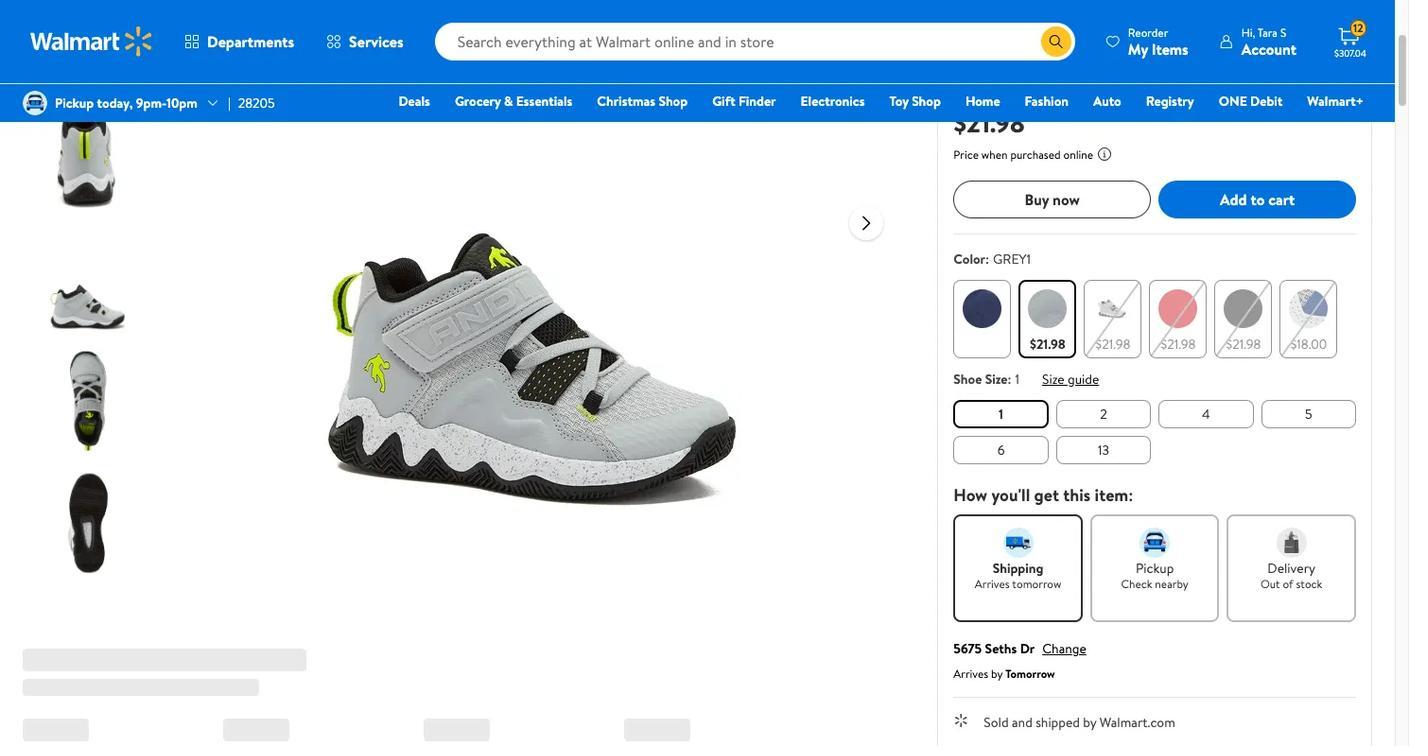 Task type: locate. For each thing, give the bounding box(es) containing it.
0 horizontal spatial shop
[[659, 92, 688, 111]]

1 vertical spatial pickup
[[1136, 559, 1174, 578]]

6 inside button
[[997, 441, 1005, 460]]

by down 'seths'
[[991, 666, 1003, 682]]

6 down 1 button
[[997, 441, 1005, 460]]

arrives
[[975, 576, 1010, 592], [954, 666, 989, 682]]

reorder my items
[[1128, 24, 1188, 59]]

1 vertical spatial :
[[1008, 370, 1011, 389]]

3 $21.98 button from the left
[[1149, 280, 1207, 358]]

$21.98 for third $21.98 button from the left
[[1161, 335, 1196, 354]]

online
[[1063, 147, 1093, 163]]

2 shop from the left
[[912, 92, 941, 111]]

6 left 'my'
[[1105, 41, 1115, 66]]

how
[[954, 483, 987, 507]]

grocery
[[455, 92, 501, 111]]

shop right 'christmas'
[[659, 92, 688, 111]]

shop for toy shop
[[912, 92, 941, 111]]

seths
[[985, 639, 1017, 658]]

0 vertical spatial &
[[1054, 12, 1067, 38]]

gift finder
[[712, 92, 776, 111]]

and
[[1012, 713, 1033, 732]]

toy shop
[[889, 92, 941, 111]]

pickup today, 9pm-10pm
[[55, 94, 198, 112]]

$21.98 for 2nd $21.98 button
[[1095, 335, 1130, 354]]

legal information image
[[1097, 147, 1112, 162]]

1 horizontal spatial &
[[1054, 12, 1067, 38]]

0 vertical spatial :
[[985, 250, 989, 269]]

0 horizontal spatial &
[[504, 92, 513, 111]]

&
[[1054, 12, 1067, 38], [504, 92, 513, 111]]

by right shipped
[[1083, 713, 1096, 732]]

0 horizontal spatial pickup
[[55, 94, 94, 112]]

1 vertical spatial &
[[504, 92, 513, 111]]

$21.98 up 4 button
[[1161, 335, 1196, 354]]

this
[[1063, 483, 1091, 507]]

fashion
[[1025, 92, 1069, 111]]

0 horizontal spatial by
[[991, 666, 1003, 682]]

pickup for check
[[1136, 559, 1174, 578]]

5
[[1305, 405, 1312, 424]]

stock
[[1296, 576, 1322, 592]]

sizes
[[1037, 41, 1077, 66]]

shop
[[659, 92, 688, 111], [912, 92, 941, 111]]

0 vertical spatial pickup
[[55, 94, 94, 112]]

4 button
[[1159, 400, 1254, 428]]

: left grey1
[[985, 250, 989, 269]]

1 horizontal spatial :
[[1008, 370, 1011, 389]]

4
[[1202, 405, 1210, 424]]

by
[[991, 666, 1003, 682], [1083, 713, 1096, 732]]

and1 little & big boys strap basketball sneakers, sizes 13-6 - image 5 of 5 image
[[32, 468, 143, 579]]

$21.98 up size guide 'button'
[[1030, 335, 1066, 354]]

:
[[985, 250, 989, 269], [1008, 370, 1011, 389]]

0 vertical spatial 6
[[1105, 41, 1115, 66]]

to
[[1251, 189, 1265, 210]]

deals link
[[390, 91, 439, 112]]

you'll
[[991, 483, 1030, 507]]

add to cart button
[[1159, 181, 1356, 218]]

change
[[1042, 639, 1086, 658]]

size left "guide"
[[1042, 370, 1065, 389]]

pickup left today,
[[55, 94, 94, 112]]

registry
[[1146, 92, 1194, 111]]

2 button
[[1056, 400, 1151, 428]]

price when purchased online
[[954, 147, 1093, 163]]

essentials
[[516, 92, 572, 111]]

shop inside "link"
[[912, 92, 941, 111]]

and1 little & big boys strap basketball sneakers, sizes 13-6 - image 2 of 5 image
[[32, 102, 143, 213]]

1 vertical spatial by
[[1083, 713, 1096, 732]]

intent image for shipping image
[[1003, 528, 1033, 558]]

buy now
[[1025, 189, 1080, 210]]

$21.98 up "guide"
[[1095, 335, 1130, 354]]

walmart image
[[30, 26, 153, 57]]

0 horizontal spatial 1
[[999, 405, 1003, 424]]

1 horizontal spatial size
[[1042, 370, 1065, 389]]

clear search field text image
[[1018, 34, 1033, 49]]

sold and shipped by walmart.com
[[984, 713, 1175, 732]]

gift
[[712, 92, 735, 111]]

pickup check nearby
[[1121, 559, 1189, 592]]

auto
[[1093, 92, 1121, 111]]

2
[[1100, 405, 1107, 424]]

registry link
[[1137, 91, 1203, 112]]

size
[[985, 370, 1008, 389], [1042, 370, 1065, 389]]

departments button
[[168, 19, 310, 64]]

and1 little & big boys strap basketball sneakers, sizes 13-6
[[954, 12, 1279, 66]]

by inside "5675 seths dr change arrives by tomorrow"
[[991, 666, 1003, 682]]

electronics link
[[792, 91, 873, 112]]

1 horizontal spatial 6
[[1105, 41, 1115, 66]]

size right shoe
[[985, 370, 1008, 389]]

1 horizontal spatial pickup
[[1136, 559, 1174, 578]]

1 button
[[954, 400, 1049, 428]]

cart
[[1268, 189, 1295, 210]]

1 horizontal spatial by
[[1083, 713, 1096, 732]]

shoe
[[954, 370, 982, 389]]

delivery
[[1268, 559, 1316, 578]]

one debit
[[1219, 92, 1283, 111]]

tara
[[1258, 24, 1278, 40]]

big
[[1071, 12, 1098, 38]]

0 horizontal spatial 6
[[997, 441, 1005, 460]]

1 up 1 button
[[1015, 370, 1020, 389]]

$18.00 button
[[1280, 280, 1338, 358]]

pickup down intent image for pickup
[[1136, 559, 1174, 578]]

arrives left tomorrow
[[975, 576, 1010, 592]]

1 up 6 button at the bottom right
[[999, 405, 1003, 424]]

1 vertical spatial 6
[[997, 441, 1005, 460]]

home link
[[957, 91, 1009, 112]]

search icon image
[[1049, 34, 1064, 49]]

& right grocery
[[504, 92, 513, 111]]

out
[[1261, 576, 1280, 592]]

grocery & essentials
[[455, 92, 572, 111]]

& inside and1 little & big boys strap basketball sneakers, sizes 13-6
[[1054, 12, 1067, 38]]

add to cart
[[1220, 189, 1295, 210]]

0 vertical spatial arrives
[[975, 576, 1010, 592]]

: up 1 button
[[1008, 370, 1011, 389]]

and1
[[954, 12, 1001, 38]]

sold
[[984, 713, 1009, 732]]

0 horizontal spatial size
[[985, 370, 1008, 389]]

1 shop from the left
[[659, 92, 688, 111]]

get
[[1034, 483, 1059, 507]]

1 $21.98 button from the left
[[1019, 280, 1077, 358]]

color : grey1
[[954, 250, 1031, 269]]

little
[[1006, 12, 1049, 38]]

fashion link
[[1016, 91, 1077, 112]]

1 vertical spatial 1
[[999, 405, 1003, 424]]

shop right toy
[[912, 92, 941, 111]]

1 vertical spatial arrives
[[954, 666, 989, 682]]

$21.98 left the $18.00 in the right of the page
[[1226, 335, 1261, 354]]

6
[[1105, 41, 1115, 66], [997, 441, 1005, 460]]

strap
[[1146, 12, 1190, 38]]

item:
[[1095, 483, 1133, 507]]

grey1
[[993, 250, 1031, 269]]

hi, tara s account
[[1241, 24, 1297, 59]]

finder
[[739, 92, 776, 111]]

 image
[[23, 91, 47, 115]]

263
[[1040, 71, 1059, 87]]

color
[[954, 250, 985, 269]]

& left big
[[1054, 12, 1067, 38]]

$21.98
[[954, 104, 1025, 141], [1030, 335, 1066, 354], [1095, 335, 1130, 354], [1161, 335, 1196, 354], [1226, 335, 1261, 354]]

pickup inside the pickup check nearby
[[1136, 559, 1174, 578]]

1 horizontal spatial 1
[[1015, 370, 1020, 389]]

1 horizontal spatial shop
[[912, 92, 941, 111]]

1 size from the left
[[985, 370, 1008, 389]]

| 28205
[[228, 94, 275, 112]]

0 vertical spatial by
[[991, 666, 1003, 682]]

arrives down 5675
[[954, 666, 989, 682]]

shop for christmas shop
[[659, 92, 688, 111]]

0 horizontal spatial :
[[985, 250, 989, 269]]



Task type: describe. For each thing, give the bounding box(es) containing it.
Walmart Site-Wide search field
[[435, 23, 1075, 61]]

items
[[1152, 38, 1188, 59]]

check
[[1121, 576, 1152, 592]]

one
[[1219, 92, 1247, 111]]

next media item image
[[855, 211, 878, 234]]

s
[[1280, 24, 1286, 40]]

28205
[[238, 94, 275, 112]]

0 vertical spatial 1
[[1015, 370, 1020, 389]]

arrives inside "5675 seths dr change arrives by tomorrow"
[[954, 666, 989, 682]]

and1 little & big boys strap basketball sneakers, sizes 13-6 image
[[229, 0, 834, 538]]

12
[[1353, 20, 1363, 36]]

Search search field
[[435, 23, 1075, 61]]

tomorrow
[[1005, 666, 1055, 682]]

intent image for delivery image
[[1276, 528, 1307, 558]]

deals
[[399, 92, 430, 111]]

add
[[1220, 189, 1247, 210]]

shipping
[[993, 559, 1044, 578]]

shoe size list
[[950, 396, 1360, 468]]

shipped
[[1036, 713, 1080, 732]]

color list
[[950, 276, 1360, 362]]

10pm
[[166, 94, 198, 112]]

$21.98 for fourth $21.98 button from right
[[1030, 335, 1066, 354]]

electronics
[[801, 92, 865, 111]]

$21.98 for 4th $21.98 button from the left
[[1226, 335, 1261, 354]]

of
[[1283, 576, 1293, 592]]

and1 little & big boys strap basketball sneakers, sizes 13-6 - image 4 of 5 image
[[32, 346, 143, 457]]

grocery & essentials link
[[446, 91, 581, 112]]

christmas shop link
[[589, 91, 696, 112]]

today,
[[97, 94, 133, 112]]

change button
[[1042, 639, 1086, 658]]

nearby
[[1155, 576, 1189, 592]]

reviews
[[1062, 71, 1098, 87]]

auto link
[[1085, 91, 1130, 112]]

gift finder link
[[704, 91, 785, 112]]

and1 little & big boys strap basketball sneakers, sizes 13-6 - image 3 of 5 image
[[32, 224, 143, 335]]

pickup for today,
[[55, 94, 94, 112]]

4 $21.98 button from the left
[[1215, 280, 1272, 358]]

$21.98 up when
[[954, 104, 1025, 141]]

arrives inside shipping arrives tomorrow
[[975, 576, 1010, 592]]

home
[[965, 92, 1000, 111]]

|
[[228, 94, 230, 112]]

christmas shop
[[597, 92, 688, 111]]

how you'll get this item:
[[954, 483, 1133, 507]]

toy
[[889, 92, 909, 111]]

basketball
[[1195, 12, 1279, 38]]

2 $21.98 button from the left
[[1084, 280, 1142, 358]]

one debit link
[[1210, 91, 1291, 112]]

sneakers,
[[954, 41, 1032, 66]]

$18.00
[[1290, 335, 1327, 354]]

$307.04
[[1334, 46, 1367, 60]]

1 inside button
[[999, 405, 1003, 424]]

services
[[349, 31, 403, 52]]

guide
[[1068, 370, 1099, 389]]

5675 seths dr change arrives by tomorrow
[[954, 639, 1086, 682]]

shoe size : 1
[[954, 370, 1020, 389]]

my
[[1128, 38, 1148, 59]]

dr
[[1020, 639, 1035, 658]]

6 inside and1 little & big boys strap basketball sneakers, sizes 13-6
[[1105, 41, 1115, 66]]

account
[[1241, 38, 1297, 59]]

toy shop link
[[881, 91, 949, 112]]

13
[[1098, 441, 1109, 460]]

now
[[1053, 189, 1080, 210]]

services button
[[310, 19, 420, 64]]

intent image for pickup image
[[1140, 528, 1170, 558]]

2 size from the left
[[1042, 370, 1065, 389]]

boys
[[1103, 12, 1141, 38]]

tomorrow
[[1012, 576, 1061, 592]]

walmart+ link
[[1299, 91, 1372, 112]]

walmart+
[[1307, 92, 1364, 111]]

6 button
[[954, 436, 1049, 464]]

5 button
[[1261, 400, 1356, 428]]

buy now button
[[954, 181, 1151, 218]]

and1 little & big boys strap basketball sneakers, sizes 13-6 - image 1 of 5 image
[[32, 0, 143, 91]]

13-
[[1081, 41, 1105, 66]]

5675
[[954, 639, 982, 658]]

purchased
[[1010, 147, 1061, 163]]

263 reviews link
[[1037, 71, 1098, 87]]

walmart.com
[[1100, 713, 1175, 732]]

reorder
[[1128, 24, 1168, 40]]

departments
[[207, 31, 294, 52]]

size guide
[[1042, 370, 1099, 389]]

(4.3)
[[1014, 72, 1037, 88]]

13 button
[[1056, 436, 1151, 464]]

buy
[[1025, 189, 1049, 210]]

hi,
[[1241, 24, 1255, 40]]

(4.3) 263 reviews
[[1014, 71, 1098, 88]]

christmas
[[597, 92, 655, 111]]



Task type: vqa. For each thing, say whether or not it's contained in the screenshot.
Verified for price
no



